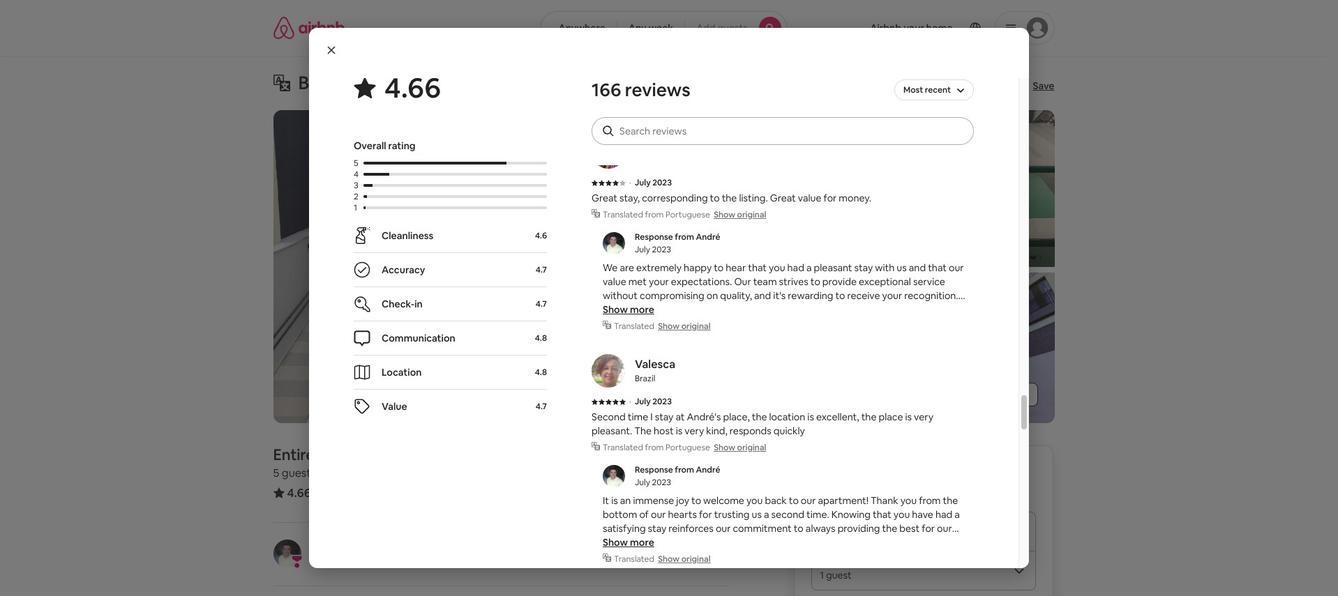 Task type: describe. For each thing, give the bounding box(es) containing it.
save
[[1033, 80, 1055, 92]]

we left extremely
[[603, 262, 618, 274]]

1 vertical spatial have
[[912, 509, 934, 521]]

of inside it is an immense joy to welcome you back to our apartment! thank you from the bottom of our hearts for trusting us a second time. knowing that you have had a satisfying stay reinforces our commitment to always providing the best for our guests. your loyalty is very valued and we are happy to know that your previous experiences have been positive enough for you to return. our team works hard to ensure a cozy and comfortable atmosphere where you can feel at home. we hope to continue to be your choice for future trips, and we look forward to welcoming you again. thanks so much for your preference and for sharing your satis
[[639, 509, 649, 521]]

is right the location
[[808, 411, 814, 424]]

our up time.
[[801, 495, 816, 507]]

1 vertical spatial provide
[[702, 345, 736, 358]]

look
[[841, 578, 860, 591]]

to up return.
[[835, 537, 844, 549]]

our down trusting
[[716, 523, 731, 535]]

very right place
[[914, 411, 934, 424]]

12/17/2023
[[820, 530, 869, 543]]

the inside we are extremely happy to hear that you had a pleasant stay with us and that our value met your expectations. our team strives to provide exceptional service without compromising on quality, and it's rewarding to receive your recognition. the relationship between quality and price is a priority for us, as we want all of our guests to have a memorable experience without financial concerns. thank you very much for choosing our establishment and for sharing your satisfaction. we hope to see you again soon to provide more unforgettable moments. we are always at your disposal to better assist you. see you soon!
[[603, 304, 620, 316]]

to down again
[[642, 359, 651, 372]]

show up soon
[[658, 321, 680, 332]]

for up the atmosphere
[[782, 551, 795, 563]]

we for for
[[773, 537, 786, 549]]

exceptional
[[859, 276, 911, 288]]

great stay, corresponding to the listing. great value for money.
[[592, 192, 871, 204]]

1
[[354, 202, 357, 214]]

2023 up the i
[[653, 396, 672, 408]]

july up time
[[635, 396, 651, 408]]

0 vertical spatial provide
[[823, 276, 857, 288]]

pleasant
[[814, 262, 852, 274]]

financial
[[821, 317, 858, 330]]

to left hear
[[714, 262, 724, 274]]

allianz
[[569, 71, 625, 95]]

any week
[[629, 22, 673, 34]]

translated down relationship on the bottom of the page
[[614, 321, 654, 332]]

our down memorable
[[689, 331, 704, 344]]

extremely
[[636, 262, 682, 274]]

happy inside we are extremely happy to hear that you had a pleasant stay with us and that our value met your expectations. our team strives to provide exceptional service without compromising on quality, and it's rewarding to receive your recognition. the relationship between quality and price is a priority for us, as we want all of our guests to have a memorable experience without financial concerns. thank you very much for choosing our establishment and for sharing your satisfaction. we hope to see you again soon to provide more unforgettable moments. we are always at your disposal to better assist you. see you soon!
[[684, 262, 712, 274]]

guests.
[[603, 537, 635, 549]]

from up the "joy"
[[675, 465, 694, 476]]

with inside we are extremely happy to hear that you had a pleasant stay with us and that our value met your expectations. our team strives to provide exceptional service without compromising on quality, and it's rewarding to receive your recognition. the relationship between quality and price is a priority for us, as we want all of our guests to have a memorable experience without financial concerns. thank you very much for choosing our establishment and for sharing your satisfaction. we hope to see you again soon to provide more unforgettable moments. we are always at your disposal to better assist you. see you soon!
[[875, 262, 895, 274]]

place
[[879, 411, 903, 424]]

sharing inside we are extremely happy to hear that you had a pleasant stay with us and that our value met your expectations. our team strives to provide exceptional service without compromising on quality, and it's rewarding to receive your recognition. the relationship between quality and price is a priority for us, as we want all of our guests to have a memorable experience without financial concerns. thank you very much for choosing our establishment and for sharing your satisfaction. we hope to see you again soon to provide more unforgettable moments. we are always at your disposal to better assist you. see you soon!
[[806, 331, 839, 344]]

you.
[[712, 359, 730, 372]]

to down relationship on the bottom of the page
[[635, 317, 645, 330]]

center
[[448, 71, 507, 95]]

4.66 inside dialog
[[384, 70, 441, 106]]

2 horizontal spatial are
[[893, 345, 907, 358]]

from down host at the bottom
[[645, 442, 664, 454]]

team inside we are extremely happy to hear that you had a pleasant stay with us and that our value met your expectations. our team strives to provide exceptional service without compromising on quality, and it's rewarding to receive your recognition. the relationship between quality and price is a priority for us, as we want all of our guests to have a memorable experience without financial concerns. thank you very much for choosing our establishment and for sharing your satisfaction. we hope to see you again soon to provide more unforgettable moments. we are always at your disposal to better assist you. see you soon!
[[753, 276, 777, 288]]

location
[[382, 366, 422, 379]]

response from andré july 2023 for happy
[[635, 232, 720, 255]]

a down rewarding
[[804, 304, 809, 316]]

we are extremely happy to hear that you had a pleasant stay with us and that our value met your expectations. our team strives to provide exceptional service without compromising on quality, and it's rewarding to receive your recognition. the relationship between quality and price is a priority for us, as we want all of our guests to have a memorable experience without financial concerns. thank you very much for choosing our establishment and for sharing your satisfaction. we hope to see you again soon to provide more unforgettable moments. we are always at your disposal to better assist you. see you soon!
[[603, 262, 974, 372]]

· july 2023 for corresponding
[[629, 177, 672, 188]]

stay,
[[620, 192, 640, 204]]

we down satisfaction. at the right bottom of the page
[[876, 345, 891, 358]]

happy inside it is an immense joy to welcome you back to our apartment! thank you from the bottom of our hearts for trusting us a second time. knowing that you have had a satisfying stay reinforces our commitment to always providing the best for our guests. your loyalty is very valued and we are happy to know that your previous experiences have been positive enough for you to return. our team works hard to ensure a cozy and comfortable atmosphere where you can feel at home. we hope to continue to be your choice for future trips, and we look forward to welcoming you again. thanks so much for your preference and for sharing your satis
[[804, 537, 832, 549]]

5 inside entire loft in bom retiro, brazil 5 guests
[[273, 466, 279, 481]]

isabella
[[635, 138, 675, 153]]

show more for of
[[603, 537, 654, 549]]

166 reviews
[[592, 78, 691, 102]]

bom inside entire loft in bom retiro, brazil 5 guests
[[361, 445, 394, 465]]

isabella maria image
[[592, 135, 625, 169]]

is right it
[[611, 495, 618, 507]]

preference
[[762, 592, 812, 597]]

hosting
[[404, 557, 438, 569]]

1 vertical spatial 4.66
[[287, 486, 311, 501]]

for up again
[[630, 331, 643, 344]]

thanks
[[650, 592, 682, 597]]

12/22/2023
[[933, 530, 984, 543]]

joy
[[676, 495, 689, 507]]

july up the immense on the bottom
[[635, 477, 650, 488]]

again.
[[621, 592, 648, 597]]

from up extremely
[[675, 232, 694, 243]]

guests inside button
[[718, 22, 748, 34]]

in inside 4.66 dialog
[[415, 298, 423, 311]]

priority
[[812, 304, 844, 316]]

stay inside 'second time i stay at andré's place, the location is excellent, the place is very pleasant. the host is very kind, responds quickly'
[[655, 411, 674, 424]]

have inside we are extremely happy to hear that you had a pleasant stay with us and that our value met your expectations. our team strives to provide exceptional service without compromising on quality, and it's rewarding to receive your recognition. the relationship between quality and price is a priority for us, as we want all of our guests to have a memorable experience without financial concerns. thank you very much for choosing our establishment and for sharing your satisfaction. we hope to see you again soon to provide more unforgettable moments. we are always at your disposal to better assist you. see you soon!
[[647, 317, 668, 330]]

overall rating
[[354, 140, 416, 152]]

show down kind,
[[714, 442, 735, 454]]

166
[[592, 78, 621, 102]]

most recent
[[904, 84, 951, 96]]

help
[[790, 70, 809, 83]]

the left best
[[882, 523, 897, 535]]

4.7 for check-in
[[536, 299, 547, 310]]

soon
[[666, 345, 688, 358]]

for up unforgettable
[[791, 331, 804, 344]]

that up the service
[[928, 262, 947, 274]]

to right hard
[[956, 551, 966, 563]]

piscina deck molhado. image
[[865, 110, 1055, 267]]

corresponding
[[642, 192, 708, 204]]

show original button down responds
[[714, 442, 766, 454]]

your down future
[[739, 592, 760, 597]]

thank inside we are extremely happy to hear that you had a pleasant stay with us and that our value met your expectations. our team strives to provide exceptional service without compromising on quality, and it's rewarding to receive your recognition. the relationship between quality and price is a priority for us, as we want all of our guests to have a memorable experience without financial concerns. thank you very much for choosing our establishment and for sharing your satisfaction. we hope to see you again soon to provide more unforgettable moments. we are always at your disposal to better assist you. see you soon!
[[906, 317, 934, 330]]

the up responds
[[752, 411, 767, 424]]

show more button for of
[[603, 536, 654, 550]]

strives
[[779, 276, 809, 288]]

it's
[[773, 290, 786, 302]]

translated show original for a
[[614, 321, 711, 332]]

for left money.
[[824, 192, 837, 204]]

between
[[677, 304, 717, 316]]

more inside we are extremely happy to hear that you had a pleasant stay with us and that our value met your expectations. our team strives to provide exceptional service without compromising on quality, and it's rewarding to receive your recognition. the relationship between quality and price is a priority for us, as we want all of our guests to have a memorable experience without financial concerns. thank you very much for choosing our establishment and for sharing your satisfaction. we hope to see you again soon to provide more unforgettable moments. we are always at your disposal to better assist you. see you soon!
[[738, 345, 762, 358]]

the up 12/22/2023 on the bottom right of page
[[943, 495, 958, 507]]

commitment
[[733, 523, 792, 535]]

expo
[[401, 71, 444, 95]]

quality,
[[720, 290, 752, 302]]

concerns.
[[860, 317, 904, 330]]

host profile picture image
[[273, 540, 301, 568]]

4.7 for accuracy
[[536, 264, 547, 276]]

our down the immense on the bottom
[[651, 509, 666, 521]]

had inside it is an immense joy to welcome you back to our apartment! thank you from the bottom of our hearts for trusting us a second time. knowing that you have had a satisfying stay reinforces our commitment to always providing the best for our guests. your loyalty is very valued and we are happy to know that your previous experiences have been positive enough for you to return. our team works hard to ensure a cozy and comfortable atmosphere where you can feel at home. we hope to continue to be your choice for future trips, and we look forward to welcoming you again. thanks so much for your preference and for sharing your satis
[[936, 509, 953, 521]]

rewarding
[[788, 290, 833, 302]]

see
[[603, 345, 619, 358]]

pleasant.
[[592, 425, 632, 438]]

service
[[913, 276, 945, 288]]

bottom
[[603, 509, 637, 521]]

most
[[904, 84, 923, 96]]

place,
[[723, 411, 750, 424]]

future
[[751, 578, 779, 591]]

add guests button
[[685, 11, 787, 45]]

trying
[[749, 70, 776, 83]]

reinforces
[[669, 523, 714, 535]]

listing.
[[739, 192, 768, 204]]

superhost
[[318, 557, 364, 569]]

to up show all photos button
[[962, 331, 971, 344]]

for up previous
[[922, 523, 935, 535]]

0 horizontal spatial without
[[603, 290, 638, 302]]

very inside we are extremely happy to hear that you had a pleasant stay with us and that our value met your expectations. our team strives to provide exceptional service without compromising on quality, and it's rewarding to receive your recognition. the relationship between quality and price is a priority for us, as we want all of our guests to have a memorable experience without financial concerns. thank you very much for choosing our establishment and for sharing your satisfaction. we hope to see you again soon to provide more unforgettable moments. we are always at your disposal to better assist you. see you soon!
[[954, 317, 974, 330]]

the left place
[[861, 411, 877, 424]]

that up providing
[[873, 509, 892, 521]]

to up priority
[[836, 290, 845, 302]]

for left us,
[[846, 304, 859, 316]]

for left future
[[736, 578, 749, 591]]

1 vertical spatial 2
[[371, 557, 376, 569]]

money.
[[839, 192, 871, 204]]

providing
[[838, 523, 880, 535]]

0 vertical spatial bom
[[298, 71, 337, 95]]

stay inside it is an immense joy to welcome you back to our apartment! thank you from the bottom of our hearts for trusting us a second time. knowing that you have had a satisfying stay reinforces our commitment to always providing the best for our guests. your loyalty is very valued and we are happy to know that your previous experiences have been positive enough for you to return. our team works hard to ensure a cozy and comfortable atmosphere where you can feel at home. we hope to continue to be your choice for future trips, and we look forward to welcoming you again. thanks so much for your preference and for sharing your satis
[[648, 523, 667, 535]]

translated from portuguese show original for to
[[603, 209, 766, 220]]

for down choice
[[724, 592, 737, 597]]

our up the "recognition." at right
[[949, 262, 964, 274]]

is right place
[[905, 411, 912, 424]]

disposal
[[603, 359, 640, 372]]

satisfying
[[603, 523, 646, 535]]

us,
[[862, 304, 874, 316]]

from down corresponding
[[645, 209, 664, 220]]

it is an immense joy to welcome you back to our apartment! thank you from the bottom of our hearts for trusting us a second time. knowing that you have had a satisfying stay reinforces our commitment to always providing the best for our guests. your loyalty is very valued and we are happy to know that your previous experiences have been positive enough for you to return. our team works hard to ensure a cozy and comfortable atmosphere where you can feel at home. we hope to continue to be your choice for future trips, and we look forward to welcoming you again. thanks so much for your preference and for sharing your satis
[[603, 495, 968, 597]]

team inside it is an immense joy to welcome you back to our apartment! thank you from the bottom of our hearts for trusting us a second time. knowing that you have had a satisfying stay reinforces our commitment to always providing the best for our guests. your loyalty is very valued and we are happy to know that your previous experiences have been positive enough for you to return. our team works hard to ensure a cozy and comfortable atmosphere where you can feel at home. we hope to continue to be your choice for future trips, and we look forward to welcoming you again. thanks so much for your preference and for sharing your satis
[[879, 551, 903, 563]]

to right the "joy"
[[692, 495, 701, 507]]

us inside we are extremely happy to hear that you had a pleasant stay with us and that our value met your expectations. our team strives to provide exceptional service without compromising on quality, and it's rewarding to receive your recognition. the relationship between quality and price is a priority for us, as we want all of our guests to have a memorable experience without financial concerns. thank you very much for choosing our establishment and for sharing your satisfaction. we hope to see you again soon to provide more unforgettable moments. we are always at your disposal to better assist you. see you soon!
[[897, 262, 907, 274]]

show up see
[[603, 304, 628, 316]]

anywhere button
[[541, 11, 617, 45]]

is inside we are extremely happy to hear that you had a pleasant stay with us and that our value met your expectations. our team strives to provide exceptional service without compromising on quality, and it's rewarding to receive your recognition. the relationship between quality and price is a priority for us, as we want all of our guests to have a memorable experience without financial concerns. thank you very much for choosing our establishment and for sharing your satisfaction. we hope to see you again soon to provide more unforgettable moments. we are always at your disposal to better assist you. see you soon!
[[795, 304, 802, 316]]

more for i
[[630, 537, 654, 549]]

your down forward
[[883, 592, 903, 597]]

brazil inside entire loft in bom retiro, brazil 5 guests
[[446, 445, 484, 465]]

with inside host responded quickly and kindly, trying to help the guest. the apartment was clean with nice surroundings.
[[592, 84, 611, 97]]

show down great stay, corresponding to the listing. great value for money.
[[714, 209, 735, 220]]

our up previous
[[937, 523, 952, 535]]

maria
[[677, 138, 706, 153]]

at inside it is an immense joy to welcome you back to our apartment! thank you from the bottom of our hearts for trusting us a second time. knowing that you have had a satisfying stay reinforces our commitment to always providing the best for our guests. your loyalty is very valued and we are happy to know that your previous experiences have been positive enough for you to return. our team works hard to ensure a cozy and comfortable atmosphere where you can feel at home. we hope to continue to be your choice for future trips, and we look forward to welcoming you again. thanks so much for your preference and for sharing your satis
[[886, 564, 895, 577]]

guest.
[[829, 70, 857, 83]]

brazil inside valesca brazil
[[635, 373, 655, 384]]

atmosphere
[[743, 564, 798, 577]]

ensure
[[603, 564, 633, 577]]

in inside entire loft in bom retiro, brazil 5 guests
[[346, 445, 358, 465]]

was
[[928, 70, 946, 83]]

sofá bi cama, acomoda duas pessoas. image
[[670, 272, 859, 424]]

overall
[[354, 140, 386, 152]]

our inside it is an immense joy to welcome you back to our apartment! thank you from the bottom of our hearts for trusting us a second time. knowing that you have had a satisfying stay reinforces our commitment to always providing the best for our guests. your loyalty is very valued and we are happy to know that your previous experiences have been positive enough for you to return. our team works hard to ensure a cozy and comfortable atmosphere where you can feel at home. we hope to continue to be your choice for future trips, and we look forward to welcoming you again. thanks so much for your preference and for sharing your satis
[[860, 551, 877, 563]]

· for stay,
[[629, 177, 631, 188]]

your down extremely
[[649, 276, 669, 288]]

retiro, inside entire loft in bom retiro, brazil 5 guests
[[397, 445, 443, 465]]

choice
[[704, 578, 734, 591]]

4.8 for location
[[535, 367, 547, 378]]

to up thanks
[[656, 578, 666, 591]]

that right hear
[[748, 262, 767, 274]]

always inside we are extremely happy to hear that you had a pleasant stay with us and that our value met your expectations. our team strives to provide exceptional service without compromising on quality, and it's rewarding to receive your recognition. the relationship between quality and price is a priority for us, as we want all of our guests to have a memorable experience without financial concerns. thank you very much for choosing our establishment and for sharing your satisfaction. we hope to see you again soon to provide more unforgettable moments. we are always at your disposal to better assist you. see you soon!
[[909, 345, 939, 358]]

bom retiro, expo center norte, allianz stadium.
[[298, 71, 705, 95]]

of inside we are extremely happy to hear that you had a pleasant stay with us and that our value met your expectations. our team strives to provide exceptional service without compromising on quality, and it's rewarding to receive your recognition. the relationship between quality and price is a priority for us, as we want all of our guests to have a memorable experience without financial concerns. thank you very much for choosing our establishment and for sharing your satisfaction. we hope to see you again soon to provide more unforgettable moments. we are always at your disposal to better assist you. see you soon!
[[940, 304, 949, 316]]

communication
[[382, 332, 455, 345]]

hard
[[934, 551, 954, 563]]

our down the "recognition." at right
[[951, 304, 966, 316]]

best
[[900, 523, 920, 535]]

your up so
[[682, 578, 702, 591]]

july up stay,
[[635, 177, 651, 188]]

isabella maria
[[635, 138, 706, 153]]

the inside 'second time i stay at andré's place, the location is excellent, the place is very pleasant. the host is very kind, responds quickly'
[[635, 425, 652, 438]]

more for corresponding
[[630, 304, 654, 316]]

show original button down great stay, corresponding to the listing. great value for money.
[[714, 209, 766, 220]]

0 vertical spatial retiro,
[[341, 71, 397, 95]]

show original button down the loyalty
[[658, 554, 711, 565]]

original down between
[[682, 321, 711, 332]]

very down andré's
[[685, 425, 704, 438]]

valesca
[[635, 357, 675, 372]]

quickly inside 'second time i stay at andré's place, the location is excellent, the place is very pleasant. the host is very kind, responds quickly'
[[774, 425, 805, 438]]

andré for to
[[696, 465, 720, 476]]

2023 up the immense on the bottom
[[652, 477, 671, 488]]

valesca image
[[592, 354, 625, 388]]

loft
[[318, 445, 343, 465]]

entire
[[273, 445, 315, 465]]

is up been
[[691, 537, 698, 549]]

a up the commitment on the right bottom of the page
[[764, 509, 769, 521]]

a up strives
[[807, 262, 812, 274]]

show down satisfying
[[603, 537, 628, 549]]

works
[[905, 551, 932, 563]]

to up where
[[816, 551, 825, 563]]

value
[[382, 401, 407, 413]]

andré for hear
[[696, 232, 720, 243]]

valued
[[722, 537, 751, 549]]

original down responds
[[737, 442, 766, 454]]

hear
[[726, 262, 746, 274]]

where
[[800, 564, 828, 577]]

host
[[654, 425, 674, 438]]

show down the loyalty
[[658, 554, 680, 565]]

from inside it is an immense joy to welcome you back to our apartment! thank you from the bottom of our hearts for trusting us a second time. knowing that you have had a satisfying stay reinforces our commitment to always providing the best for our guests. your loyalty is very valued and we are happy to know that your previous experiences have been positive enough for you to return. our team works hard to ensure a cozy and comfortable atmosphere where you can feel at home. we hope to continue to be your choice for future trips, and we look forward to welcoming you again. thanks so much for your preference and for sharing your satis
[[919, 495, 941, 507]]

to up second
[[789, 495, 799, 507]]

rating
[[388, 140, 416, 152]]

immense
[[633, 495, 674, 507]]

so
[[684, 592, 695, 597]]

for down look
[[833, 592, 846, 597]]



Task type: vqa. For each thing, say whether or not it's contained in the screenshot.
ATMOSPHERE
yes



Task type: locate. For each thing, give the bounding box(es) containing it.
response for extremely
[[635, 232, 673, 243]]

july
[[635, 177, 651, 188], [635, 244, 650, 255], [635, 396, 651, 408], [635, 477, 650, 488]]

much up see
[[603, 331, 628, 344]]

1 translated from portuguese show original from the top
[[603, 209, 766, 220]]

show original button down between
[[658, 321, 711, 332]]

1 vertical spatial quickly
[[774, 425, 805, 438]]

the left listing.
[[722, 192, 737, 204]]

1 4.8 from the top
[[535, 333, 547, 344]]

0 horizontal spatial value
[[603, 276, 626, 288]]

quality
[[719, 304, 749, 316]]

1 horizontal spatial in
[[415, 298, 423, 311]]

we inside it is an immense joy to welcome you back to our apartment! thank you from the bottom of our hearts for trusting us a second time. knowing that you have had a satisfying stay reinforces our commitment to always providing the best for our guests. your loyalty is very valued and we are happy to know that your previous experiences have been positive enough for you to return. our team works hard to ensure a cozy and comfortable atmosphere where you can feel at home. we hope to continue to be your choice for future trips, and we look forward to welcoming you again. thanks so much for your preference and for sharing your satis
[[928, 564, 942, 577]]

5 up 3
[[354, 158, 358, 169]]

0 vertical spatial our
[[734, 276, 751, 288]]

portuguese for stay
[[666, 442, 710, 454]]

your up show all photos button
[[953, 345, 973, 358]]

1 vertical spatial retiro,
[[397, 445, 443, 465]]

translated from portuguese show original
[[603, 209, 766, 220], [603, 442, 766, 454]]

4
[[354, 169, 359, 180]]

1 response from andré july 2023 from the top
[[635, 232, 720, 255]]

0 horizontal spatial thank
[[871, 495, 898, 507]]

very up been
[[700, 537, 720, 549]]

0 vertical spatial always
[[909, 345, 939, 358]]

0 vertical spatial ·
[[629, 177, 631, 188]]

0 vertical spatial had
[[787, 262, 804, 274]]

see
[[732, 359, 749, 372]]

show original button
[[714, 209, 766, 220], [658, 321, 711, 332], [714, 442, 766, 454], [658, 554, 711, 565]]

show more button for value
[[603, 303, 654, 317]]

unforgettable
[[764, 345, 826, 358]]

the inside host responded quickly and kindly, trying to help the guest. the apartment was clean with nice surroundings.
[[859, 70, 876, 83]]

hope down hard
[[945, 564, 968, 577]]

hearts
[[668, 509, 697, 521]]

stay inside we are extremely happy to hear that you had a pleasant stay with us and that our value met your expectations. our team strives to provide exceptional service without compromising on quality, and it's rewarding to receive your recognition. the relationship between quality and price is a priority for us, as we want all of our guests to have a memorable experience without financial concerns. thank you very much for choosing our establishment and for sharing your satisfaction. we hope to see you again soon to provide more unforgettable moments. we are always at your disposal to better assist you. see you soon!
[[854, 262, 873, 274]]

to up rewarding
[[811, 276, 820, 288]]

2 · july 2023 from the top
[[629, 396, 672, 408]]

2 inside 4.66 dialog
[[354, 191, 358, 202]]

are down second
[[788, 537, 802, 549]]

translated down stay,
[[603, 209, 643, 220]]

that right know
[[873, 537, 892, 549]]

at inside we are extremely happy to hear that you had a pleasant stay with us and that our value met your expectations. our team strives to provide exceptional service without compromising on quality, and it's rewarding to receive your recognition. the relationship between quality and price is a priority for us, as we want all of our guests to have a memorable experience without financial concerns. thank you very much for choosing our establishment and for sharing your satisfaction. we hope to see you again soon to provide more unforgettable moments. we are always at your disposal to better assist you. see you soon!
[[941, 345, 950, 358]]

0 vertical spatial are
[[620, 262, 634, 274]]

1 vertical spatial bom
[[361, 445, 394, 465]]

0 horizontal spatial quickly
[[666, 70, 698, 83]]

with down host
[[592, 84, 611, 97]]

as
[[876, 304, 886, 316]]

hope inside we are extremely happy to hear that you had a pleasant stay with us and that our value met your expectations. our team strives to provide exceptional service without compromising on quality, and it's rewarding to receive your recognition. the relationship between quality and price is a priority for us, as we want all of our guests to have a memorable experience without financial concerns. thank you very much for choosing our establishment and for sharing your satisfaction. we hope to see you again soon to provide more unforgettable moments. we are always at your disposal to better assist you. see you soon!
[[936, 331, 960, 344]]

happy up expectations.
[[684, 262, 712, 274]]

andré up the welcome
[[696, 465, 720, 476]]

original down listing.
[[737, 209, 766, 220]]

establishment
[[706, 331, 769, 344]]

is right host at the bottom
[[676, 425, 683, 438]]

without down met
[[603, 290, 638, 302]]

much down choice
[[697, 592, 722, 597]]

1 horizontal spatial happy
[[804, 537, 832, 549]]

profile element
[[804, 0, 1055, 56]]

2 response from andré july 2023 from the top
[[635, 465, 720, 488]]

return.
[[828, 551, 858, 563]]

been
[[683, 551, 706, 563]]

back
[[765, 495, 787, 507]]

0 horizontal spatial we
[[773, 537, 786, 549]]

to down second
[[794, 523, 804, 535]]

provide
[[823, 276, 857, 288], [702, 345, 736, 358]]

trips,
[[781, 578, 804, 591]]

0 vertical spatial 4.7
[[536, 264, 547, 276]]

original down the loyalty
[[682, 554, 711, 565]]

0 horizontal spatial team
[[753, 276, 777, 288]]

1 vertical spatial always
[[806, 523, 836, 535]]

portuguese down corresponding
[[666, 209, 710, 220]]

2 great from the left
[[770, 192, 796, 204]]

have up best
[[912, 509, 934, 521]]

response from andré july 2023 for immense
[[635, 465, 720, 488]]

team up it's in the right of the page
[[753, 276, 777, 288]]

translated from portuguese show original down host at the bottom
[[603, 442, 766, 454]]

thank down want on the right of page
[[906, 317, 934, 330]]

reviews
[[625, 78, 691, 102]]

0 horizontal spatial much
[[603, 331, 628, 344]]

0 vertical spatial stay
[[854, 262, 873, 274]]

portuguese for to
[[666, 209, 710, 220]]

us up exceptional in the right top of the page
[[897, 262, 907, 274]]

translated show original for experiences
[[614, 554, 711, 565]]

0 vertical spatial the
[[859, 70, 876, 83]]

1 horizontal spatial at
[[886, 564, 895, 577]]

0 vertical spatial in
[[415, 298, 423, 311]]

1 translated show original from the top
[[614, 321, 711, 332]]

to down ensure
[[603, 578, 613, 591]]

· july 2023 for i
[[629, 396, 672, 408]]

Search reviews, Press 'Enter' to search text field
[[620, 124, 960, 138]]

0 horizontal spatial brazil
[[446, 445, 484, 465]]

2 show more button from the top
[[603, 536, 654, 550]]

all inside show all photos button
[[982, 389, 992, 401]]

1 vertical spatial sharing
[[848, 592, 881, 597]]

1 horizontal spatial value
[[798, 192, 822, 204]]

forward
[[862, 578, 898, 591]]

4.66 dialog
[[309, 14, 1029, 597]]

thank
[[906, 317, 934, 330], [871, 495, 898, 507]]

surroundings.
[[634, 84, 695, 97]]

0 horizontal spatial of
[[639, 509, 649, 521]]

stay up your
[[648, 523, 667, 535]]

2 4.7 from the top
[[536, 299, 547, 310]]

2 translated from portuguese show original from the top
[[603, 442, 766, 454]]

2 vertical spatial ·
[[366, 557, 368, 569]]

a up choosing
[[670, 317, 676, 330]]

great right listing.
[[770, 192, 796, 204]]

us up the commitment on the right bottom of the page
[[752, 509, 762, 521]]

all
[[928, 304, 937, 316], [982, 389, 992, 401]]

add
[[697, 22, 715, 34]]

0 vertical spatial portuguese
[[666, 209, 710, 220]]

stay up exceptional in the right top of the page
[[854, 262, 873, 274]]

at left andré's
[[676, 411, 685, 424]]

we for concerns.
[[888, 304, 901, 316]]

on
[[707, 290, 718, 302]]

an
[[620, 495, 631, 507]]

0 horizontal spatial guests
[[282, 466, 316, 481]]

show
[[714, 209, 735, 220], [603, 304, 628, 316], [658, 321, 680, 332], [955, 389, 980, 401], [714, 442, 735, 454], [603, 537, 628, 549], [658, 554, 680, 565]]

translated from portuguese show original down corresponding
[[603, 209, 766, 220]]

quickly up surroundings.
[[666, 70, 698, 83]]

apartment
[[878, 70, 926, 83]]

met
[[628, 276, 647, 288]]

2 horizontal spatial guests
[[718, 22, 748, 34]]

welcoming
[[912, 578, 961, 591]]

2 4.8 from the top
[[535, 367, 547, 378]]

quickly inside host responded quickly and kindly, trying to help the guest. the apartment was clean with nice surroundings.
[[666, 70, 698, 83]]

0 vertical spatial us
[[897, 262, 907, 274]]

your down best
[[894, 537, 914, 549]]

0 vertical spatial more
[[630, 304, 654, 316]]

to up assist
[[690, 345, 699, 358]]

0 horizontal spatial 4.66
[[287, 486, 311, 501]]

0 horizontal spatial happy
[[684, 262, 712, 274]]

your up moments.
[[841, 331, 861, 344]]

2 show more from the top
[[603, 537, 654, 549]]

1 4.7 from the top
[[536, 264, 547, 276]]

experiences
[[603, 551, 658, 563]]

host responded quickly and kindly, trying to help the guest. the apartment was clean with nice surroundings.
[[592, 70, 972, 97]]

0 horizontal spatial 2
[[354, 191, 358, 202]]

kindly,
[[719, 70, 747, 83]]

4.66 up 'rating'
[[384, 70, 441, 106]]

1 vertical spatial show more button
[[603, 536, 654, 550]]

knowing
[[832, 509, 871, 521]]

· for time
[[629, 396, 631, 408]]

2 vertical spatial 4.7
[[536, 401, 547, 412]]

very
[[954, 317, 974, 330], [914, 411, 934, 424], [685, 425, 704, 438], [700, 537, 720, 549]]

1 show more from the top
[[603, 304, 654, 316]]

1 horizontal spatial the
[[635, 425, 652, 438]]

1 vertical spatial guests
[[603, 317, 633, 330]]

your down exceptional in the right top of the page
[[882, 290, 902, 302]]

1 show more button from the top
[[603, 303, 654, 317]]

2 andré from the top
[[696, 465, 720, 476]]

0 vertical spatial · july 2023
[[629, 177, 672, 188]]

check-in
[[382, 298, 423, 311]]

we down want on the right of page
[[919, 331, 934, 344]]

1 horizontal spatial 4.66
[[384, 70, 441, 106]]

all down the "recognition." at right
[[928, 304, 937, 316]]

2 vertical spatial are
[[788, 537, 802, 549]]

0 vertical spatial andré
[[696, 232, 720, 243]]

0 horizontal spatial the
[[603, 304, 620, 316]]

0 horizontal spatial provide
[[702, 345, 736, 358]]

for up reinforces
[[699, 509, 712, 521]]

we inside we are extremely happy to hear that you had a pleasant stay with us and that our value met your expectations. our team strives to provide exceptional service without compromising on quality, and it's rewarding to receive your recognition. the relationship between quality and price is a priority for us, as we want all of our guests to have a memorable experience without financial concerns. thank you very much for choosing our establishment and for sharing your satisfaction. we hope to see you again soon to provide more unforgettable moments. we are always at your disposal to better assist you. see you soon!
[[888, 304, 901, 316]]

translated down your
[[614, 554, 654, 565]]

1 vertical spatial thank
[[871, 495, 898, 507]]

translated show original down the loyalty
[[614, 554, 711, 565]]

2 down 4
[[354, 191, 358, 202]]

host
[[592, 70, 613, 83]]

None search field
[[541, 11, 787, 45]]

0 horizontal spatial sharing
[[806, 331, 839, 344]]

in up communication
[[415, 298, 423, 311]]

1 horizontal spatial 2
[[371, 557, 376, 569]]

hope down the "recognition." at right
[[936, 331, 960, 344]]

2 vertical spatial the
[[635, 425, 652, 438]]

1 horizontal spatial 5
[[354, 158, 358, 169]]

always
[[909, 345, 939, 358], [806, 523, 836, 535]]

much inside it is an immense joy to welcome you back to our apartment! thank you from the bottom of our hearts for trusting us a second time. knowing that you have had a satisfying stay reinforces our commitment to always providing the best for our guests. your loyalty is very valued and we are happy to know that your previous experiences have been positive enough for you to return. our team works hard to ensure a cozy and comfortable atmosphere where you can feel at home. we hope to continue to be your choice for future trips, and we look forward to welcoming you again. thanks so much for your preference and for sharing your satis
[[697, 592, 722, 597]]

1 · july 2023 from the top
[[629, 177, 672, 188]]

cozy
[[643, 564, 664, 577]]

1 vertical spatial we
[[773, 537, 786, 549]]

response from andré july 2023 up the "joy"
[[635, 465, 720, 488]]

hope inside it is an immense joy to welcome you back to our apartment! thank you from the bottom of our hearts for trusting us a second time. knowing that you have had a satisfying stay reinforces our commitment to always providing the best for our guests. your loyalty is very valued and we are happy to know that your previous experiences have been positive enough for you to return. our team works hard to ensure a cozy and comfortable atmosphere where you can feel at home. we hope to continue to be your choice for future trips, and we look forward to welcoming you again. thanks so much for your preference and for sharing your satis
[[945, 564, 968, 577]]

1 vertical spatial team
[[879, 551, 903, 563]]

guests inside we are extremely happy to hear that you had a pleasant stay with us and that our value met your expectations. our team strives to provide exceptional service without compromising on quality, and it's rewarding to receive your recognition. the relationship between quality and price is a priority for us, as we want all of our guests to have a memorable experience without financial concerns. thank you very much for choosing our establishment and for sharing your satisfaction. we hope to see you again soon to provide more unforgettable moments. we are always at your disposal to better assist you. see you soon!
[[603, 317, 633, 330]]

0 vertical spatial guests
[[718, 22, 748, 34]]

show inside button
[[955, 389, 980, 401]]

translated down pleasant.
[[603, 442, 643, 454]]

the inside host responded quickly and kindly, trying to help the guest. the apartment was clean with nice surroundings.
[[811, 70, 826, 83]]

0 vertical spatial value
[[798, 192, 822, 204]]

more
[[630, 304, 654, 316], [738, 345, 762, 358], [630, 537, 654, 549]]

2 horizontal spatial at
[[941, 345, 950, 358]]

1 horizontal spatial thank
[[906, 317, 934, 330]]

value inside we are extremely happy to hear that you had a pleasant stay with us and that our value met your expectations. our team strives to provide exceptional service without compromising on quality, and it's rewarding to receive your recognition. the relationship between quality and price is a priority for us, as we want all of our guests to have a memorable experience without financial concerns. thank you very much for choosing our establishment and for sharing your satisfaction. we hope to see you again soon to provide more unforgettable moments. we are always at your disposal to better assist you. see you soon!
[[603, 276, 626, 288]]

your
[[637, 537, 658, 549]]

our inside we are extremely happy to hear that you had a pleasant stay with us and that our value met your expectations. our team strives to provide exceptional service without compromising on quality, and it's rewarding to receive your recognition. the relationship between quality and price is a priority for us, as we want all of our guests to have a memorable experience without financial concerns. thank you very much for choosing our establishment and for sharing your satisfaction. we hope to see you again soon to provide more unforgettable moments. we are always at your disposal to better assist you. see you soon!
[[734, 276, 751, 288]]

brazil
[[635, 373, 655, 384], [446, 445, 484, 465]]

much inside we are extremely happy to hear that you had a pleasant stay with us and that our value met your expectations. our team strives to provide exceptional service without compromising on quality, and it's rewarding to receive your recognition. the relationship between quality and price is a priority for us, as we want all of our guests to have a memorable experience without financial concerns. thank you very much for choosing our establishment and for sharing your satisfaction. we hope to see you again soon to provide more unforgettable moments. we are always at your disposal to better assist you. see you soon!
[[603, 331, 628, 344]]

valesca brazil
[[635, 357, 675, 384]]

2 vertical spatial we
[[825, 578, 839, 591]]

from up best
[[919, 495, 941, 507]]

2023 up corresponding
[[653, 177, 672, 188]]

quickly down the location
[[774, 425, 805, 438]]

4.66 down entire
[[287, 486, 311, 501]]

thank up providing
[[871, 495, 898, 507]]

1 horizontal spatial quickly
[[774, 425, 805, 438]]

had inside we are extremely happy to hear that you had a pleasant stay with us and that our value met your expectations. our team strives to provide exceptional service without compromising on quality, and it's rewarding to receive your recognition. the relationship between quality and price is a priority for us, as we want all of our guests to have a memorable experience without financial concerns. thank you very much for choosing our establishment and for sharing your satisfaction. we hope to see you again soon to provide more unforgettable moments. we are always at your disposal to better assist you. see you soon!
[[787, 262, 804, 274]]

the left relationship on the bottom of the page
[[603, 304, 620, 316]]

0 vertical spatial show more button
[[603, 303, 654, 317]]

1 vertical spatial 5
[[273, 466, 279, 481]]

sharing down financial
[[806, 331, 839, 344]]

0 horizontal spatial bom
[[298, 71, 337, 95]]

all left photos
[[982, 389, 992, 401]]

0 vertical spatial of
[[940, 304, 949, 316]]

sharing
[[806, 331, 839, 344], [848, 592, 881, 597]]

a up 12/22/2023 on the bottom right of page
[[955, 509, 960, 521]]

know
[[846, 537, 871, 549]]

1 horizontal spatial us
[[897, 262, 907, 274]]

we up welcoming
[[928, 564, 942, 577]]

0 vertical spatial 2
[[354, 191, 358, 202]]

1 vertical spatial our
[[860, 551, 877, 563]]

all inside we are extremely happy to hear that you had a pleasant stay with us and that our value met your expectations. our team strives to provide exceptional service without compromising on quality, and it's rewarding to receive your recognition. the relationship between quality and price is a priority for us, as we want all of our guests to have a memorable experience without financial concerns. thank you very much for choosing our establishment and for sharing your satisfaction. we hope to see you again soon to provide more unforgettable moments. we are always at your disposal to better assist you. see you soon!
[[928, 304, 937, 316]]

piscina. image
[[670, 110, 859, 267]]

are inside it is an immense joy to welcome you back to our apartment! thank you from the bottom of our hearts for trusting us a second time. knowing that you have had a satisfying stay reinforces our commitment to always providing the best for our guests. your loyalty is very valued and we are happy to know that your previous experiences have been positive enough for you to return. our team works hard to ensure a cozy and comfortable atmosphere where you can feel at home. we hope to continue to be your choice for future trips, and we look forward to welcoming you again. thanks so much for your preference and for sharing your satis
[[788, 537, 802, 549]]

to left listing.
[[710, 192, 720, 204]]

2 vertical spatial have
[[660, 551, 681, 563]]

1 response from the top
[[635, 232, 673, 243]]

1 horizontal spatial had
[[936, 509, 953, 521]]

to down home.
[[900, 578, 909, 591]]

apartment!
[[818, 495, 869, 507]]

we right as
[[888, 304, 901, 316]]

the
[[811, 70, 826, 83], [722, 192, 737, 204], [752, 411, 767, 424], [861, 411, 877, 424], [943, 495, 958, 507], [882, 523, 897, 535]]

0 vertical spatial show more
[[603, 304, 654, 316]]

want
[[903, 304, 926, 316]]

1 andré from the top
[[696, 232, 720, 243]]

positive
[[708, 551, 744, 563]]

quickly
[[666, 70, 698, 83], [774, 425, 805, 438]]

it
[[603, 495, 609, 507]]

provide up you.
[[702, 345, 736, 358]]

the right help
[[811, 70, 826, 83]]

july up extremely
[[635, 244, 650, 255]]

response
[[635, 232, 673, 243], [635, 465, 673, 476]]

original
[[737, 209, 766, 220], [682, 321, 711, 332], [737, 442, 766, 454], [682, 554, 711, 565]]

bom
[[298, 71, 337, 95], [361, 445, 394, 465]]

0 vertical spatial response
[[635, 232, 673, 243]]

0 horizontal spatial us
[[752, 509, 762, 521]]

valesca image
[[592, 354, 625, 388]]

1 vertical spatial portuguese
[[666, 442, 710, 454]]

1 vertical spatial the
[[603, 304, 620, 316]]

4.7 for value
[[536, 401, 547, 412]]

0 vertical spatial 4.8
[[535, 333, 547, 344]]

2 left years
[[371, 557, 376, 569]]

isabella maria image
[[592, 135, 625, 169]]

second time i stay at andré's place, the location is excellent, the place is very pleasant. the host is very kind, responds quickly
[[592, 411, 934, 438]]

1 vertical spatial translated show original
[[614, 554, 711, 565]]

response for an
[[635, 465, 673, 476]]

your
[[649, 276, 669, 288], [882, 290, 902, 302], [841, 331, 861, 344], [953, 345, 973, 358], [894, 537, 914, 549], [682, 578, 702, 591], [739, 592, 760, 597], [883, 592, 903, 597]]

andré image
[[603, 232, 625, 255], [603, 232, 625, 255], [603, 465, 625, 488], [603, 465, 625, 488]]

1 vertical spatial with
[[875, 262, 895, 274]]

in
[[415, 298, 423, 311], [346, 445, 358, 465]]

0 horizontal spatial had
[[787, 262, 804, 274]]

and inside host responded quickly and kindly, trying to help the guest. the apartment was clean with nice surroundings.
[[700, 70, 717, 83]]

sharing inside it is an immense joy to welcome you back to our apartment! thank you from the bottom of our hearts for trusting us a second time. knowing that you have had a satisfying stay reinforces our commitment to always providing the best for our guests. your loyalty is very valued and we are happy to know that your previous experiences have been positive enough for you to return. our team works hard to ensure a cozy and comfortable atmosphere where you can feel at home. we hope to continue to be your choice for future trips, and we look forward to welcoming you again. thanks so much for your preference and for sharing your satis
[[848, 592, 881, 597]]

1 vertical spatial had
[[936, 509, 953, 521]]

1 horizontal spatial without
[[784, 317, 819, 330]]

translated from portuguese show original for stay
[[603, 442, 766, 454]]

expectations.
[[671, 276, 732, 288]]

piscina raiada. image
[[273, 110, 664, 424]]

location
[[769, 411, 805, 424]]

1 great from the left
[[592, 192, 618, 204]]

always inside it is an immense joy to welcome you back to our apartment! thank you from the bottom of our hearts for trusting us a second time. knowing that you have had a satisfying stay reinforces our commitment to always providing the best for our guests. your loyalty is very valued and we are happy to know that your previous experiences have been positive enough for you to return. our team works hard to ensure a cozy and comfortable atmosphere where you can feel at home. we hope to continue to be your choice for future trips, and we look forward to welcoming you again. thanks so much for your preference and for sharing your satis
[[806, 523, 836, 535]]

satisfaction.
[[863, 331, 917, 344]]

a up continue
[[635, 564, 641, 577]]

1 vertical spatial hope
[[945, 564, 968, 577]]

2 response from the top
[[635, 465, 673, 476]]

guests inside entire loft in bom retiro, brazil 5 guests
[[282, 466, 316, 481]]

at
[[941, 345, 950, 358], [676, 411, 685, 424], [886, 564, 895, 577]]

loyalty
[[660, 537, 689, 549]]

always down time.
[[806, 523, 836, 535]]

kind,
[[706, 425, 728, 438]]

choosing
[[645, 331, 686, 344]]

2 horizontal spatial the
[[859, 70, 876, 83]]

4.8 for communication
[[535, 333, 547, 344]]

home.
[[897, 564, 925, 577]]

bom retiro, expo center norte, allianz stadium. image 5 image
[[865, 272, 1055, 424]]

automatically translated title: bom retiro, expo center norte, allianz stadium. image
[[273, 75, 290, 91]]

with up exceptional in the right top of the page
[[875, 262, 895, 274]]

1 horizontal spatial much
[[697, 592, 722, 597]]

great left stay,
[[592, 192, 618, 204]]

compromising
[[640, 290, 705, 302]]

1 horizontal spatial always
[[909, 345, 939, 358]]

have
[[647, 317, 668, 330], [912, 509, 934, 521], [660, 551, 681, 563]]

1 horizontal spatial brazil
[[635, 373, 655, 384]]

1 vertical spatial at
[[676, 411, 685, 424]]

1 vertical spatial are
[[893, 345, 907, 358]]

value left money.
[[798, 192, 822, 204]]

very inside it is an immense joy to welcome you back to our apartment! thank you from the bottom of our hearts for trusting us a second time. knowing that you have had a satisfying stay reinforces our commitment to always providing the best for our guests. your loyalty is very valued and we are happy to know that your previous experiences have been positive enough for you to return. our team works hard to ensure a cozy and comfortable atmosphere where you can feel at home. we hope to continue to be your choice for future trips, and we look forward to welcoming you again. thanks so much for your preference and for sharing your satis
[[700, 537, 720, 549]]

at inside 'second time i stay at andré's place, the location is excellent, the place is very pleasant. the host is very kind, responds quickly'
[[676, 411, 685, 424]]

0 vertical spatial sharing
[[806, 331, 839, 344]]

1 vertical spatial much
[[697, 592, 722, 597]]

for
[[824, 192, 837, 204], [846, 304, 859, 316], [630, 331, 643, 344], [791, 331, 804, 344], [699, 509, 712, 521], [922, 523, 935, 535], [782, 551, 795, 563], [736, 578, 749, 591], [724, 592, 737, 597], [833, 592, 846, 597]]

2 vertical spatial stay
[[648, 523, 667, 535]]

1 horizontal spatial team
[[879, 551, 903, 563]]

2023 up extremely
[[652, 244, 671, 255]]

0 horizontal spatial great
[[592, 192, 618, 204]]

portuguese
[[666, 209, 710, 220], [666, 442, 710, 454]]

our
[[734, 276, 751, 288], [860, 551, 877, 563]]

to inside host responded quickly and kindly, trying to help the guest. the apartment was clean with nice surroundings.
[[778, 70, 788, 83]]

response up the immense on the bottom
[[635, 465, 673, 476]]

memorable
[[678, 317, 730, 330]]

assist
[[685, 359, 709, 372]]

from
[[645, 209, 664, 220], [675, 232, 694, 243], [645, 442, 664, 454], [675, 465, 694, 476], [919, 495, 941, 507]]

2023
[[653, 177, 672, 188], [652, 244, 671, 255], [653, 396, 672, 408], [652, 477, 671, 488]]

2 portuguese from the top
[[666, 442, 710, 454]]

1 vertical spatial brazil
[[446, 445, 484, 465]]

1 vertical spatial ·
[[629, 396, 631, 408]]

5 inside 4.66 dialog
[[354, 158, 358, 169]]

0 horizontal spatial in
[[346, 445, 358, 465]]

1 vertical spatial without
[[784, 317, 819, 330]]

better
[[654, 359, 682, 372]]

1 portuguese from the top
[[666, 209, 710, 220]]

2 translated show original from the top
[[614, 554, 711, 565]]

feel
[[867, 564, 884, 577]]

us inside it is an immense joy to welcome you back to our apartment! thank you from the bottom of our hearts for trusting us a second time. knowing that you have had a satisfying stay reinforces our commitment to always providing the best for our guests. your loyalty is very valued and we are happy to know that your previous experiences have been positive enough for you to return. our team works hard to ensure a cozy and comfortable atmosphere where you can feel at home. we hope to continue to be your choice for future trips, and we look forward to welcoming you again. thanks so much for your preference and for sharing your satis
[[752, 509, 762, 521]]

0 horizontal spatial 5
[[273, 466, 279, 481]]

0 horizontal spatial always
[[806, 523, 836, 535]]

none search field containing anywhere
[[541, 11, 787, 45]]

continue
[[615, 578, 654, 591]]

i
[[651, 411, 653, 424]]

price
[[770, 304, 793, 316]]

show more for value
[[603, 304, 654, 316]]

3 4.7 from the top
[[536, 401, 547, 412]]

thank inside it is an immense joy to welcome you back to our apartment! thank you from the bottom of our hearts for trusting us a second time. knowing that you have had a satisfying stay reinforces our commitment to always providing the best for our guests. your loyalty is very valued and we are happy to know that your previous experiences have been positive enough for you to return. our team works hard to ensure a cozy and comfortable atmosphere where you can feel at home. we hope to continue to be your choice for future trips, and we look forward to welcoming you again. thanks so much for your preference and for sharing your satis
[[871, 495, 898, 507]]

0 horizontal spatial all
[[928, 304, 937, 316]]

4.6
[[535, 230, 547, 241]]

0 vertical spatial brazil
[[635, 373, 655, 384]]

had up strives
[[787, 262, 804, 274]]

share
[[976, 80, 1002, 92]]

that
[[748, 262, 767, 274], [928, 262, 947, 274], [873, 509, 892, 521], [873, 537, 892, 549]]

cleanliness
[[382, 230, 433, 242]]

excellent,
[[816, 411, 859, 424]]



